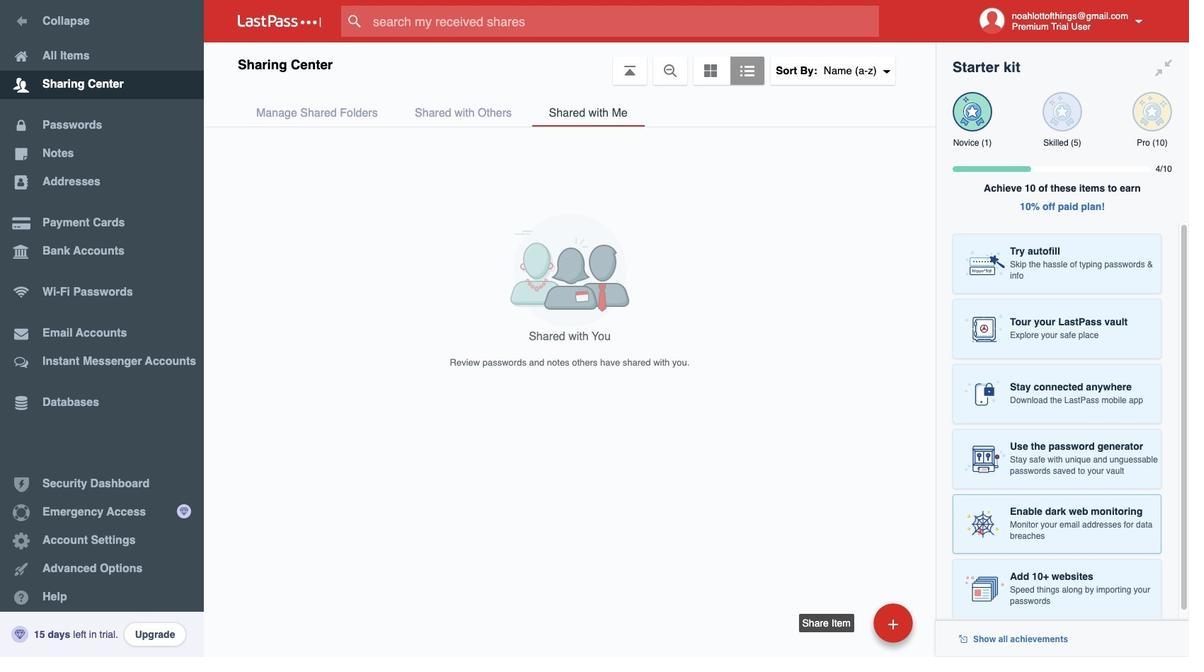 Task type: vqa. For each thing, say whether or not it's contained in the screenshot.
Search search field
yes



Task type: locate. For each thing, give the bounding box(es) containing it.
main navigation navigation
[[0, 0, 204, 658]]

new item navigation
[[799, 600, 922, 658]]

Search search field
[[341, 6, 907, 37]]

vault options navigation
[[204, 42, 936, 85]]



Task type: describe. For each thing, give the bounding box(es) containing it.
search my received shares text field
[[341, 6, 907, 37]]

lastpass image
[[238, 15, 321, 28]]



